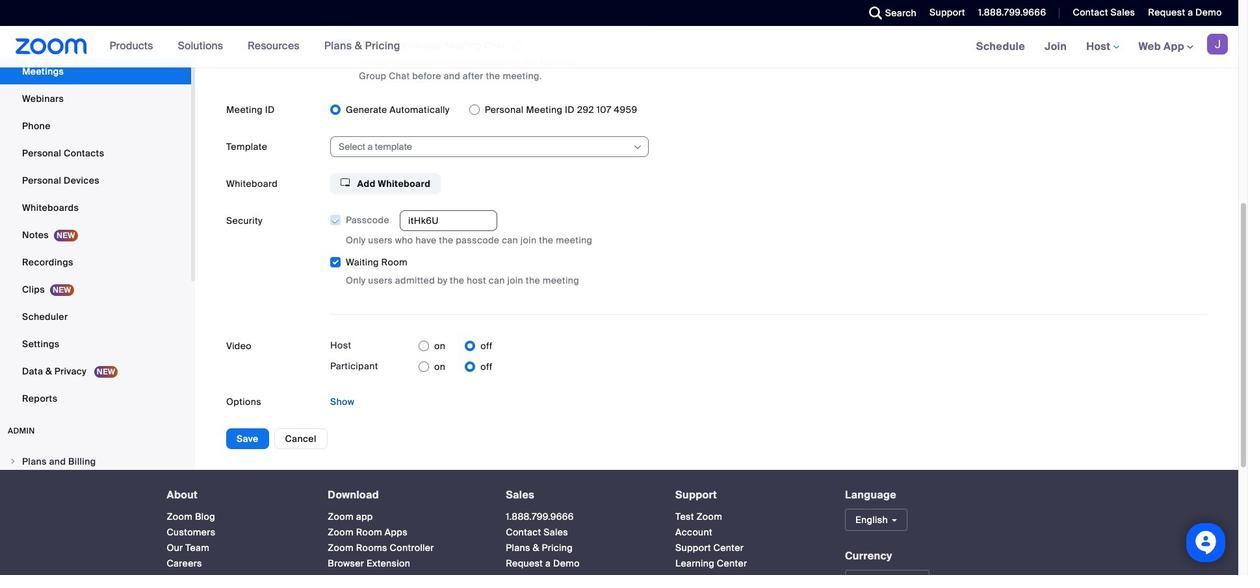 Task type: locate. For each thing, give the bounding box(es) containing it.
4 heading from the left
[[675, 490, 822, 502]]

add whiteboard image
[[341, 178, 350, 187]]

banner
[[0, 26, 1238, 68]]

None text field
[[400, 211, 497, 232]]

meetings navigation
[[966, 26, 1238, 68]]

menu item
[[0, 450, 191, 475]]

option group
[[330, 100, 1207, 120], [419, 336, 492, 357], [419, 357, 492, 378]]

heading
[[167, 490, 304, 502], [328, 490, 482, 502], [506, 490, 652, 502], [675, 490, 822, 502]]

group
[[330, 211, 1207, 288]]

1 heading from the left
[[167, 490, 304, 502]]

profile picture image
[[1207, 34, 1228, 55]]

menu item inside the side navigation navigation
[[0, 450, 191, 475]]

show options image
[[632, 143, 643, 153]]

select meeting template text field
[[339, 137, 632, 157]]

side navigation navigation
[[0, 0, 195, 576]]



Task type: describe. For each thing, give the bounding box(es) containing it.
personal menu menu
[[0, 4, 191, 414]]

right image
[[9, 459, 17, 466]]

2 heading from the left
[[328, 490, 482, 502]]

product information navigation
[[100, 26, 410, 68]]

3 heading from the left
[[506, 490, 652, 502]]

zoom logo image
[[16, 38, 87, 55]]



Task type: vqa. For each thing, say whether or not it's contained in the screenshot.
bottom application
no



